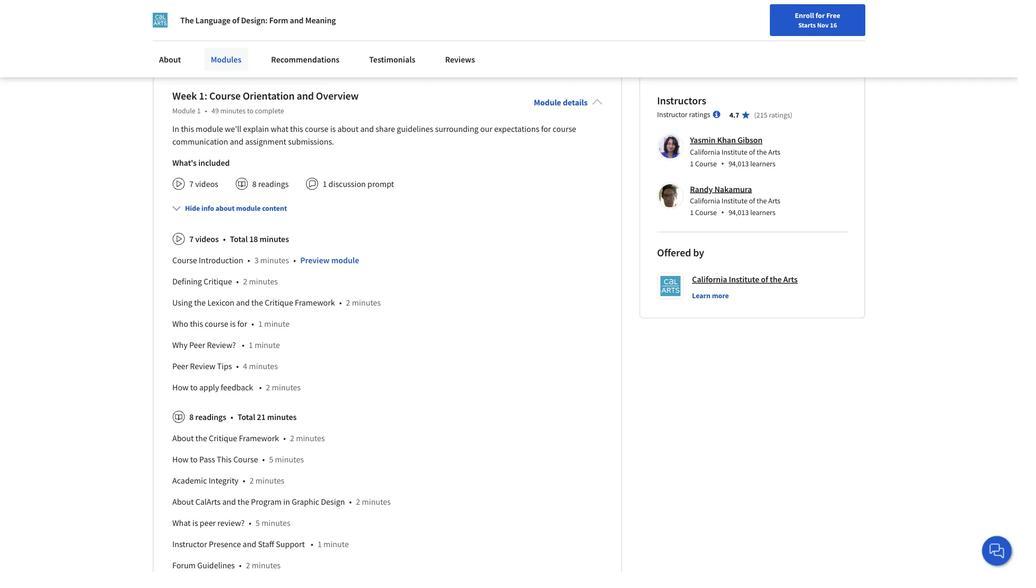 Task type: describe. For each thing, give the bounding box(es) containing it.
what's included
[[172, 158, 230, 168]]

arts inside randy nakamura california institute of the arts 1 course • 94,013 learners
[[768, 196, 781, 206]]

modules link
[[204, 48, 248, 71]]

defining critique • 2 minutes
[[172, 276, 278, 287]]

submissions.
[[288, 136, 334, 147]]

enroll
[[795, 11, 814, 20]]

2 down instructor presence and staff support • 1 minute
[[246, 561, 250, 571]]

2 right the design
[[356, 497, 360, 508]]

introduction
[[199, 255, 243, 266]]

academic
[[172, 476, 207, 486]]

graphic
[[419, 6, 445, 16]]

instructor for instructor ratings
[[657, 110, 688, 119]]

1 right support
[[318, 539, 322, 550]]

orientation
[[243, 89, 295, 103]]

starts
[[798, 21, 816, 29]]

guidelines
[[197, 561, 235, 571]]

• left preview at top
[[293, 255, 296, 266]]

2 horizontal spatial course
[[553, 124, 576, 134]]

94,013 inside randy nakamura california institute of the arts 1 course • 94,013 learners
[[729, 208, 749, 218]]

into
[[539, 28, 553, 38]]

process.
[[177, 39, 206, 49]]

form
[[269, 15, 288, 25]]

0 vertical spatial framework
[[295, 298, 335, 308]]

also
[[354, 28, 368, 38]]

details
[[563, 97, 588, 108]]

learners inside yasmin khan gibson california institute of the arts 1 course • 94,013 learners
[[750, 159, 776, 168]]

is left also
[[347, 28, 352, 38]]

free
[[826, 11, 841, 20]]

assignment
[[245, 136, 286, 147]]

designers:
[[305, 17, 341, 27]]

• right the design
[[349, 497, 352, 508]]

2 down the how to pass this course • 5 minutes at the left bottom
[[250, 476, 254, 486]]

is left or
[[514, 17, 519, 27]]

1 horizontal spatial 8 readings
[[252, 179, 289, 189]]

1 down using the lexicon and the critique framework • 2 minutes
[[258, 319, 263, 329]]

1 discussion prompt
[[323, 179, 394, 189]]

1 7 videos from the top
[[189, 179, 218, 189]]

reviews
[[445, 54, 475, 65]]

• right guidelines
[[239, 561, 242, 571]]

in this module we'll explain what this course is about and share guidelines surrounding our expectations for course communication and assignment submissions.
[[172, 124, 576, 147]]

in this course, critique is defined as a detailed, objective analysis of a work of graphic design and its effectiveness. critique is an integral part of the making process for designers: it's not just how we determine if a work of design is or is not successful, it's how we move our work forward. critique is also where other voices and opinions can be brought into the design process. read more
[[153, 6, 575, 57]]

defined
[[238, 6, 265, 16]]

1:
[[199, 89, 207, 103]]

learners inside randy nakamura california institute of the arts 1 course • 94,013 learners
[[750, 208, 776, 218]]

an
[[160, 17, 169, 27]]

• left 4
[[236, 361, 239, 372]]

is right critique
[[231, 6, 236, 16]]

peer review tips • 4 minutes
[[172, 361, 278, 372]]

reviews link
[[439, 48, 481, 71]]

who
[[172, 319, 188, 329]]

show notifications image
[[875, 13, 888, 26]]

yasmin khan gibson california institute of the arts 1 course • 94,013 learners
[[690, 135, 781, 169]]

( 215 ratings )
[[754, 110, 793, 120]]

hide
[[185, 204, 200, 213]]

is left peer
[[192, 518, 198, 529]]

1 horizontal spatial a
[[385, 6, 389, 16]]

0 horizontal spatial how
[[203, 28, 218, 38]]

for inside in this course, critique is defined as a detailed, objective analysis of a work of graphic design and its effectiveness. critique is an integral part of the making process for designers: it's not just how we determine if a work of design is or is not successful, it's how we move our work forward. critique is also where other voices and opinions can be brought into the design process. read more
[[294, 17, 304, 27]]

1 horizontal spatial peer
[[189, 340, 205, 351]]

1 vertical spatial 5
[[256, 518, 260, 529]]

how to pass this course • 5 minutes
[[172, 455, 304, 465]]

8 readings inside hide info about module content region
[[189, 412, 226, 423]]

learn
[[692, 291, 711, 301]]

academic integrity • 2 minutes
[[172, 476, 284, 486]]

• up about the critique framework • 2 minutes
[[231, 412, 233, 423]]

we'll
[[225, 124, 241, 134]]

preview module link
[[300, 255, 359, 266]]

successful,
[[153, 28, 190, 38]]

total for total 21 minutes
[[238, 412, 255, 423]]

institute inside yasmin khan gibson california institute of the arts 1 course • 94,013 learners
[[722, 147, 748, 157]]

preview
[[300, 255, 330, 266]]

english
[[815, 12, 841, 23]]

is up why peer review? • 1 minute
[[230, 319, 236, 329]]

staff
[[258, 539, 274, 550]]

randy nakamura link
[[690, 184, 752, 195]]

forum
[[172, 561, 196, 571]]

of inside yasmin khan gibson california institute of the arts 1 course • 94,013 learners
[[749, 147, 755, 157]]

2 down course introduction • 3 minutes • preview module
[[243, 276, 247, 287]]

read more button
[[153, 47, 193, 58]]

readings inside hide info about module content region
[[195, 412, 226, 423]]

khan
[[717, 135, 736, 146]]

yasmin khan gibson image
[[659, 135, 682, 159]]

• down introduction
[[236, 276, 239, 287]]

by
[[693, 246, 704, 260]]

1 horizontal spatial it's
[[343, 17, 352, 27]]

how for how to apply feedback
[[172, 382, 189, 393]]

course inside hide info about module content region
[[205, 319, 228, 329]]

this for in this module we'll explain what this course is about and share guidelines surrounding our expectations for course communication and assignment submissions.
[[181, 124, 194, 134]]

review?
[[207, 340, 236, 351]]

)
[[790, 110, 793, 120]]

1 horizontal spatial we
[[399, 17, 409, 27]]

forward.
[[286, 28, 315, 38]]

in for in this module we'll explain what this course is about and share guidelines surrounding our expectations for course communication and assignment submissions.
[[172, 124, 179, 134]]

1 down the who this course is for • 1 minute on the left bottom
[[249, 340, 253, 351]]

using the lexicon and the critique framework • 2 minutes
[[172, 298, 381, 308]]

videos inside hide info about module content region
[[195, 234, 219, 245]]

• total 18 minutes
[[223, 234, 289, 245]]

to for how to pass this course
[[190, 455, 198, 465]]

its
[[487, 6, 495, 16]]

0 vertical spatial design
[[447, 6, 470, 16]]

more inside in this course, critique is defined as a detailed, objective analysis of a work of graphic design and its effectiveness. critique is an integral part of the making process for designers: it's not just how we determine if a work of design is or is not successful, it's how we move our work forward. critique is also where other voices and opinions can be brought into the design process. read more
[[173, 47, 193, 57]]

minute for support
[[324, 539, 349, 550]]

2 vertical spatial institute
[[729, 275, 759, 285]]

california institute of the arts link
[[692, 273, 798, 286]]

and left share
[[360, 124, 374, 134]]

and inside week 1: course orientation and overview module 1 • 49 minutes to complete
[[297, 89, 314, 103]]

course inside randy nakamura california institute of the arts 1 course • 94,013 learners
[[695, 208, 717, 218]]

about the critique framework • 2 minutes
[[172, 433, 325, 444]]

critique up this
[[209, 433, 237, 444]]

where
[[370, 28, 392, 38]]

peer
[[200, 518, 216, 529]]

info about module content element
[[168, 195, 603, 573]]

integrity
[[209, 476, 239, 486]]

2 up • total 21 minutes
[[266, 382, 270, 393]]

of inside randy nakamura california institute of the arts 1 course • 94,013 learners
[[749, 196, 755, 206]]

california institute of the arts
[[692, 275, 798, 285]]

• total 21 minutes
[[231, 412, 297, 423]]

for inside enroll for free starts nov 16
[[816, 11, 825, 20]]

determine
[[411, 17, 447, 27]]

english button
[[796, 0, 860, 34]]

0 horizontal spatial ratings
[[689, 110, 710, 119]]

this for who this course is for • 1 minute
[[190, 319, 203, 329]]

• down • total 21 minutes
[[283, 433, 286, 444]]

2 vertical spatial arts
[[783, 275, 798, 285]]

read
[[153, 47, 171, 57]]

module inside region
[[331, 255, 359, 266]]

process
[[265, 17, 292, 27]]

1 horizontal spatial ratings
[[769, 110, 790, 120]]

4.7
[[729, 110, 739, 120]]

3
[[254, 255, 259, 266]]

hide info about module content button
[[168, 199, 291, 218]]

minute for for
[[264, 319, 290, 329]]

94,013 inside yasmin khan gibson california institute of the arts 1 course • 94,013 learners
[[729, 159, 749, 168]]

2 horizontal spatial design
[[489, 17, 512, 27]]

and right lexicon
[[236, 298, 250, 308]]

and down if
[[438, 28, 451, 38]]

1 horizontal spatial 8
[[252, 179, 257, 189]]

course up defining
[[172, 255, 197, 266]]

nakamura
[[715, 184, 752, 195]]

arts inside yasmin khan gibson california institute of the arts 1 course • 94,013 learners
[[768, 147, 781, 157]]

about for about the critique framework • 2 minutes
[[172, 433, 194, 444]]

module inside in this module we'll explain what this course is about and share guidelines surrounding our expectations for course communication and assignment submissions.
[[196, 124, 223, 134]]

calarts
[[195, 497, 221, 508]]

apply
[[199, 382, 219, 393]]

and left staff
[[243, 539, 256, 550]]

• down using the lexicon and the critique framework • 2 minutes
[[252, 319, 254, 329]]

share
[[376, 124, 395, 134]]

the
[[180, 15, 194, 25]]

• left 3
[[248, 255, 250, 266]]

• inside week 1: course orientation and overview module 1 • 49 minutes to complete
[[205, 106, 207, 116]]

why
[[172, 340, 188, 351]]

this for in this course, critique is defined as a detailed, objective analysis of a work of graphic design and its effectiveness. critique is an integral part of the making process for designers: it's not just how we determine if a work of design is or is not successful, it's how we move our work forward. critique is also where other voices and opinions can be brought into the design process. read more
[[161, 6, 174, 16]]

2 horizontal spatial a
[[455, 17, 459, 27]]

presence
[[209, 539, 241, 550]]

why peer review? • 1 minute
[[172, 340, 280, 351]]

prompt
[[368, 179, 394, 189]]

this right what
[[290, 124, 303, 134]]

• right review?
[[249, 518, 251, 529]]

215
[[756, 110, 768, 120]]

module inside dropdown button
[[236, 204, 261, 213]]

who this course is for • 1 minute
[[172, 319, 290, 329]]

2 down the preview module link
[[346, 298, 350, 308]]

49
[[211, 106, 219, 116]]

lexicon
[[207, 298, 234, 308]]

1 vertical spatial we
[[220, 28, 230, 38]]

instructor ratings
[[657, 110, 710, 119]]

california inside the california institute of the arts link
[[692, 275, 727, 285]]

• down about the critique framework • 2 minutes
[[262, 455, 265, 465]]

to inside week 1: course orientation and overview module 1 • 49 minutes to complete
[[247, 106, 253, 116]]

objective
[[314, 6, 345, 16]]

2 horizontal spatial work
[[461, 17, 478, 27]]

critique down course introduction • 3 minutes • preview module
[[265, 298, 293, 308]]

minutes inside week 1: course orientation and overview module 1 • 49 minutes to complete
[[220, 106, 246, 116]]



Task type: locate. For each thing, give the bounding box(es) containing it.
it's up process.
[[192, 28, 201, 38]]

detailed,
[[282, 6, 312, 16]]

critique up lexicon
[[204, 276, 232, 287]]

1 vertical spatial peer
[[172, 361, 188, 372]]

more inside learn more 'button'
[[712, 291, 729, 301]]

not down analysis
[[354, 17, 366, 27]]

1 inside yasmin khan gibson california institute of the arts 1 course • 94,013 learners
[[690, 159, 694, 168]]

testimonials link
[[363, 48, 422, 71]]

about down successful,
[[159, 54, 181, 65]]

work up other
[[391, 6, 408, 16]]

opinions
[[453, 28, 483, 38]]

we left move
[[220, 28, 230, 38]]

how up the academic
[[172, 455, 189, 465]]

instructor presence and staff support • 1 minute
[[172, 539, 349, 550]]

0 vertical spatial we
[[399, 17, 409, 27]]

1 vertical spatial total
[[238, 412, 255, 423]]

content
[[262, 204, 287, 213]]

in up successful,
[[153, 6, 159, 16]]

2 videos from the top
[[195, 234, 219, 245]]

videos up introduction
[[195, 234, 219, 245]]

0 horizontal spatial framework
[[239, 433, 279, 444]]

design down successful,
[[153, 39, 175, 49]]

2 down • total 21 minutes
[[290, 433, 294, 444]]

the inside randy nakamura california institute of the arts 1 course • 94,013 learners
[[757, 196, 767, 206]]

not up into
[[538, 17, 550, 27]]

peer
[[189, 340, 205, 351], [172, 361, 188, 372]]

1 horizontal spatial work
[[391, 6, 408, 16]]

minutes
[[220, 106, 246, 116], [260, 234, 289, 245], [260, 255, 289, 266], [249, 276, 278, 287], [352, 298, 381, 308], [249, 361, 278, 372], [272, 382, 301, 393], [267, 412, 297, 423], [296, 433, 325, 444], [275, 455, 304, 465], [255, 476, 284, 486], [362, 497, 391, 508], [262, 518, 290, 529], [252, 561, 281, 571]]

0 horizontal spatial module
[[172, 106, 196, 116]]

in inside in this module we'll explain what this course is about and share guidelines surrounding our expectations for course communication and assignment submissions.
[[172, 124, 179, 134]]

videos down what's included
[[195, 179, 218, 189]]

1 horizontal spatial module
[[534, 97, 561, 108]]

1 vertical spatial institute
[[722, 196, 748, 206]]

readings down the apply
[[195, 412, 226, 423]]

0 horizontal spatial 8
[[189, 412, 194, 423]]

and down we'll
[[230, 136, 244, 147]]

total left the 18
[[230, 234, 248, 245]]

hide info about module content
[[185, 204, 287, 213]]

module left content
[[236, 204, 261, 213]]

readings up content
[[258, 179, 289, 189]]

can
[[485, 28, 497, 38]]

8 readings down the apply
[[189, 412, 226, 423]]

randy nakamura california institute of the arts 1 course • 94,013 learners
[[690, 184, 781, 218]]

guidelines
[[397, 124, 433, 134]]

learners down nakamura
[[750, 208, 776, 218]]

institute inside randy nakamura california institute of the arts 1 course • 94,013 learners
[[722, 196, 748, 206]]

• left 49
[[205, 106, 207, 116]]

more right learn
[[712, 291, 729, 301]]

0 vertical spatial module
[[196, 124, 223, 134]]

0 vertical spatial instructor
[[657, 110, 688, 119]]

7 down hide
[[189, 234, 194, 245]]

to left the apply
[[190, 382, 198, 393]]

is up submissions.
[[330, 124, 336, 134]]

in inside in this course, critique is defined as a detailed, objective analysis of a work of graphic design and its effectiveness. critique is an integral part of the making process for designers: it's not just how we determine if a work of design is or is not successful, it's how we move our work forward. critique is also where other voices and opinions can be brought into the design process. read more
[[153, 6, 159, 16]]

• down the preview module link
[[339, 298, 342, 308]]

about for about calarts and the program in graphic design • 2 minutes
[[172, 497, 194, 508]]

about for about
[[159, 54, 181, 65]]

course
[[209, 89, 241, 103], [695, 159, 717, 168], [695, 208, 717, 218], [172, 255, 197, 266], [233, 455, 258, 465]]

total left 21
[[238, 412, 255, 423]]

our inside in this course, critique is defined as a detailed, objective analysis of a work of graphic design and its effectiveness. critique is an integral part of the making process for designers: it's not just how we determine if a work of design is or is not successful, it's how we move our work forward. critique is also where other voices and opinions can be brought into the design process. read more
[[253, 28, 265, 38]]

for down detailed,
[[294, 17, 304, 27]]

minute down the design
[[324, 539, 349, 550]]

institute up learn more 'button'
[[729, 275, 759, 285]]

0 horizontal spatial module
[[196, 124, 223, 134]]

this up an
[[161, 6, 174, 16]]

graphic
[[292, 497, 319, 508]]

instructor inside hide info about module content region
[[172, 539, 207, 550]]

it's down analysis
[[343, 17, 352, 27]]

california inside yasmin khan gibson california institute of the arts 1 course • 94,013 learners
[[690, 147, 720, 157]]

0 vertical spatial 8
[[252, 179, 257, 189]]

course down about the critique framework • 2 minutes
[[233, 455, 258, 465]]

2 7 from the top
[[189, 234, 194, 245]]

7 inside hide info about module content region
[[189, 234, 194, 245]]

work down process
[[267, 28, 284, 38]]

minute
[[264, 319, 290, 329], [255, 340, 280, 351], [324, 539, 349, 550]]

course inside yasmin khan gibson california institute of the arts 1 course • 94,013 learners
[[695, 159, 717, 168]]

2 vertical spatial design
[[153, 39, 175, 49]]

2 vertical spatial about
[[172, 497, 194, 508]]

2 learners from the top
[[750, 208, 776, 218]]

design:
[[241, 15, 268, 25]]

1 vertical spatial minute
[[255, 340, 280, 351]]

module right preview at top
[[331, 255, 359, 266]]

• down yasmin khan gibson "link"
[[721, 158, 724, 169]]

7 videos up introduction
[[189, 234, 219, 245]]

0 vertical spatial institute
[[722, 147, 748, 157]]

about up what
[[172, 497, 194, 508]]

1 vertical spatial in
[[172, 124, 179, 134]]

1 vertical spatial 8 readings
[[189, 412, 226, 423]]

the language of design: form and meaning
[[180, 15, 336, 25]]

0 horizontal spatial not
[[354, 17, 366, 27]]

module down week
[[172, 106, 196, 116]]

2 vertical spatial to
[[190, 455, 198, 465]]

shopping cart: 1 item image
[[770, 8, 790, 25]]

about inside hide info about module content dropdown button
[[216, 204, 235, 213]]

about inside in this module we'll explain what this course is about and share guidelines surrounding our expectations for course communication and assignment submissions.
[[338, 124, 359, 134]]

about
[[159, 54, 181, 65], [172, 433, 194, 444], [172, 497, 194, 508]]

making
[[237, 17, 263, 27]]

and
[[472, 6, 485, 16], [290, 15, 304, 25], [438, 28, 451, 38], [297, 89, 314, 103], [360, 124, 374, 134], [230, 136, 244, 147], [236, 298, 250, 308], [222, 497, 236, 508], [243, 539, 256, 550]]

communication
[[172, 136, 228, 147]]

support
[[276, 539, 305, 550]]

0 horizontal spatial readings
[[195, 412, 226, 423]]

0 vertical spatial california
[[690, 147, 720, 157]]

is inside in this module we'll explain what this course is about and share guidelines surrounding our expectations for course communication and assignment submissions.
[[330, 124, 336, 134]]

0 vertical spatial work
[[391, 6, 408, 16]]

pass
[[199, 455, 215, 465]]

1 vertical spatial how
[[172, 455, 189, 465]]

None search field
[[151, 7, 406, 28]]

2 how from the top
[[172, 455, 189, 465]]

1 7 from the top
[[189, 179, 194, 189]]

• right support
[[311, 539, 313, 550]]

0 vertical spatial learners
[[750, 159, 776, 168]]

1 horizontal spatial in
[[172, 124, 179, 134]]

this inside hide info about module content region
[[190, 319, 203, 329]]

1 vertical spatial videos
[[195, 234, 219, 245]]

2 vertical spatial module
[[331, 255, 359, 266]]

peer right why
[[189, 340, 205, 351]]

0 vertical spatial in
[[153, 6, 159, 16]]

2 not from the left
[[538, 17, 550, 27]]

in up "communication"
[[172, 124, 179, 134]]

critique up into
[[546, 6, 573, 16]]

using
[[172, 298, 192, 308]]

more
[[173, 47, 193, 57], [712, 291, 729, 301]]

94,013 down nakamura
[[729, 208, 749, 218]]

94,013
[[729, 159, 749, 168], [729, 208, 749, 218]]

0 horizontal spatial work
[[267, 28, 284, 38]]

course down yasmin
[[695, 159, 717, 168]]

instructor for instructor presence and staff support • 1 minute
[[172, 539, 207, 550]]

course introduction • 3 minutes • preview module
[[172, 255, 359, 266]]

yasmin
[[690, 135, 716, 146]]

1 horizontal spatial how
[[382, 17, 397, 27]]

1 learners from the top
[[750, 159, 776, 168]]

1 horizontal spatial readings
[[258, 179, 289, 189]]

• right feedback
[[259, 382, 262, 393]]

0 horizontal spatial peer
[[172, 361, 188, 372]]

1 down yasmin
[[690, 159, 694, 168]]

and right calarts
[[222, 497, 236, 508]]

is left an
[[153, 17, 158, 27]]

• up introduction
[[223, 234, 226, 245]]

18
[[249, 234, 258, 245]]

• down randy nakamura link
[[721, 207, 724, 218]]

1 vertical spatial learners
[[750, 208, 776, 218]]

yasmin khan gibson link
[[690, 135, 763, 146]]

0 vertical spatial to
[[247, 106, 253, 116]]

california inside randy nakamura california institute of the arts 1 course • 94,013 learners
[[690, 196, 720, 206]]

0 vertical spatial how
[[172, 382, 189, 393]]

1 vertical spatial 7
[[189, 234, 194, 245]]

as
[[267, 6, 274, 16]]

to
[[247, 106, 253, 116], [190, 382, 198, 393], [190, 455, 198, 465]]

we up other
[[399, 17, 409, 27]]

framework down preview at top
[[295, 298, 335, 308]]

1 94,013 from the top
[[729, 159, 749, 168]]

analysis
[[347, 6, 374, 16]]

our inside in this module we'll explain what this course is about and share guidelines surrounding our expectations for course communication and assignment submissions.
[[480, 124, 492, 134]]

california institute of the arts image
[[153, 13, 168, 28]]

0 vertical spatial 8 readings
[[252, 179, 289, 189]]

1 horizontal spatial module
[[236, 204, 261, 213]]

0 vertical spatial how
[[382, 17, 397, 27]]

other
[[394, 28, 413, 38]]

1 vertical spatial to
[[190, 382, 198, 393]]

module
[[534, 97, 561, 108], [172, 106, 196, 116]]

• up 4
[[242, 340, 244, 351]]

brought
[[509, 28, 537, 38]]

0 vertical spatial more
[[173, 47, 193, 57]]

2 vertical spatial minute
[[324, 539, 349, 550]]

tips
[[217, 361, 232, 372]]

surrounding
[[435, 124, 479, 134]]

8 readings up content
[[252, 179, 289, 189]]

for inside hide info about module content region
[[237, 319, 247, 329]]

course up 49
[[209, 89, 241, 103]]

1 vertical spatial work
[[461, 17, 478, 27]]

for inside in this module we'll explain what this course is about and share guidelines surrounding our expectations for course communication and assignment submissions.
[[541, 124, 551, 134]]

1 vertical spatial california
[[690, 196, 720, 206]]

2 94,013 from the top
[[729, 208, 749, 218]]

ratings
[[689, 110, 710, 119], [769, 110, 790, 120]]

1 horizontal spatial design
[[447, 6, 470, 16]]

0 horizontal spatial our
[[253, 28, 265, 38]]

module inside week 1: course orientation and overview module 1 • 49 minutes to complete
[[172, 106, 196, 116]]

more right read
[[173, 47, 193, 57]]

critique
[[203, 6, 229, 16]]

0 horizontal spatial more
[[173, 47, 193, 57]]

1 vertical spatial module
[[236, 204, 261, 213]]

recommendations link
[[265, 48, 346, 71]]

california down the randy
[[690, 196, 720, 206]]

design
[[321, 497, 345, 508]]

how down 'part'
[[203, 28, 218, 38]]

integral
[[171, 17, 197, 27]]

and up forward.
[[290, 15, 304, 25]]

2 vertical spatial california
[[692, 275, 727, 285]]

1 not from the left
[[354, 17, 366, 27]]

hide info about module content region
[[172, 224, 603, 573]]

1 down 1:
[[197, 106, 201, 116]]

a right if
[[455, 17, 459, 27]]

• right integrity
[[243, 476, 245, 486]]

modules
[[211, 54, 241, 65]]

for up why peer review? • 1 minute
[[237, 319, 247, 329]]

0 vertical spatial it's
[[343, 17, 352, 27]]

to left pass
[[190, 455, 198, 465]]

critique down designers:
[[317, 28, 345, 38]]

1 vertical spatial about
[[172, 433, 194, 444]]

expectations
[[494, 124, 539, 134]]

1 vertical spatial 94,013
[[729, 208, 749, 218]]

0 vertical spatial about
[[338, 124, 359, 134]]

offered by
[[657, 246, 704, 260]]

course up submissions.
[[305, 124, 329, 134]]

discussion
[[329, 179, 366, 189]]

7 videos
[[189, 179, 218, 189], [189, 234, 219, 245]]

1 vertical spatial it's
[[192, 28, 201, 38]]

1 down the randy
[[690, 208, 694, 218]]

voices
[[414, 28, 436, 38]]

0 vertical spatial 5
[[269, 455, 273, 465]]

0 horizontal spatial in
[[153, 6, 159, 16]]

2 7 videos from the top
[[189, 234, 219, 245]]

course inside week 1: course orientation and overview module 1 • 49 minutes to complete
[[209, 89, 241, 103]]

instructor up forum
[[172, 539, 207, 550]]

0 vertical spatial readings
[[258, 179, 289, 189]]

1 vertical spatial design
[[489, 17, 512, 27]]

what's
[[172, 158, 197, 168]]

1 horizontal spatial framework
[[295, 298, 335, 308]]

8
[[252, 179, 257, 189], [189, 412, 194, 423]]

0 vertical spatial videos
[[195, 179, 218, 189]]

0 vertical spatial arts
[[768, 147, 781, 157]]

ratings right 215
[[769, 110, 790, 120]]

feedback
[[221, 382, 253, 393]]

1 left the discussion
[[323, 179, 327, 189]]

0 vertical spatial peer
[[189, 340, 205, 351]]

how up "where"
[[382, 17, 397, 27]]

0 horizontal spatial 5
[[256, 518, 260, 529]]

testimonials
[[369, 54, 415, 65]]

california
[[690, 147, 720, 157], [690, 196, 720, 206], [692, 275, 727, 285]]

in for in this course, critique is defined as a detailed, objective analysis of a work of graphic design and its effectiveness. critique is an integral part of the making process for designers: it's not just how we determine if a work of design is or is not successful, it's how we move our work forward. critique is also where other voices and opinions can be brought into the design process. read more
[[153, 6, 159, 16]]

about up the academic
[[172, 433, 194, 444]]

instructor down instructors
[[657, 110, 688, 119]]

1 inside randy nakamura california institute of the arts 1 course • 94,013 learners
[[690, 208, 694, 218]]

0 horizontal spatial a
[[276, 6, 280, 16]]

0 vertical spatial 7 videos
[[189, 179, 218, 189]]

effectiveness.
[[497, 6, 544, 16]]

institute
[[722, 147, 748, 157], [722, 196, 748, 206], [729, 275, 759, 285]]

1 horizontal spatial 5
[[269, 455, 273, 465]]

0 horizontal spatial course
[[205, 319, 228, 329]]

complete
[[255, 106, 284, 116]]

1 inside week 1: course orientation and overview module 1 • 49 minutes to complete
[[197, 106, 201, 116]]

8 inside hide info about module content region
[[189, 412, 194, 423]]

• inside yasmin khan gibson california institute of the arts 1 course • 94,013 learners
[[721, 158, 724, 169]]

design
[[447, 6, 470, 16], [489, 17, 512, 27], [153, 39, 175, 49]]

for right expectations
[[541, 124, 551, 134]]

16
[[830, 21, 837, 29]]

1 vertical spatial instructor
[[172, 539, 207, 550]]

is right or
[[531, 17, 536, 27]]

about calarts and the program in graphic design • 2 minutes
[[172, 497, 391, 508]]

gibson
[[738, 135, 763, 146]]

framework down 21
[[239, 433, 279, 444]]

minute down the who this course is for • 1 minute on the left bottom
[[255, 340, 280, 351]]

1 horizontal spatial instructor
[[657, 110, 688, 119]]

(
[[754, 110, 756, 120]]

total for total 18 minutes
[[230, 234, 248, 245]]

review
[[190, 361, 215, 372]]

the inside yasmin khan gibson california institute of the arts 1 course • 94,013 learners
[[757, 147, 767, 157]]

just
[[368, 17, 380, 27]]

1 how from the top
[[172, 382, 189, 393]]

0 horizontal spatial it's
[[192, 28, 201, 38]]

to up explain
[[247, 106, 253, 116]]

0 horizontal spatial 8 readings
[[189, 412, 226, 423]]

about right 'info'
[[216, 204, 235, 213]]

0 vertical spatial minute
[[264, 319, 290, 329]]

ratings down instructors
[[689, 110, 710, 119]]

0 vertical spatial 7
[[189, 179, 194, 189]]

module up "communication"
[[196, 124, 223, 134]]

7 videos inside hide info about module content region
[[189, 234, 219, 245]]

explain
[[243, 124, 269, 134]]

chat with us image
[[988, 543, 1005, 560]]

2 vertical spatial work
[[267, 28, 284, 38]]

0 vertical spatial 94,013
[[729, 159, 749, 168]]

1 horizontal spatial more
[[712, 291, 729, 301]]

language
[[195, 15, 231, 25]]

how to apply feedback • 2 minutes
[[172, 382, 301, 393]]

1 videos from the top
[[195, 179, 218, 189]]

this inside in this course, critique is defined as a detailed, objective analysis of a work of graphic design and its effectiveness. critique is an integral part of the making process for designers: it's not just how we determine if a work of design is or is not successful, it's how we move our work forward. critique is also where other voices and opinions can be brought into the design process. read more
[[161, 6, 174, 16]]

what
[[172, 518, 191, 529]]

1 vertical spatial arts
[[768, 196, 781, 206]]

readings
[[258, 179, 289, 189], [195, 412, 226, 423]]

1 horizontal spatial course
[[305, 124, 329, 134]]

0 horizontal spatial design
[[153, 39, 175, 49]]

and left the 'its'
[[472, 6, 485, 16]]

what is peer review? • 5 minutes
[[172, 518, 290, 529]]

of
[[376, 6, 383, 16], [410, 6, 417, 16], [232, 15, 239, 25], [215, 17, 222, 27], [480, 17, 487, 27], [749, 147, 755, 157], [749, 196, 755, 206], [761, 275, 768, 285]]

1 vertical spatial more
[[712, 291, 729, 301]]

0 vertical spatial about
[[159, 54, 181, 65]]

in
[[283, 497, 290, 508]]

randy nakamura image
[[659, 184, 682, 208]]

• inside randy nakamura california institute of the arts 1 course • 94,013 learners
[[721, 207, 724, 218]]

how for how to pass this course
[[172, 455, 189, 465]]

offered
[[657, 246, 691, 260]]

0 horizontal spatial instructor
[[172, 539, 207, 550]]

to for how to apply feedback
[[190, 382, 198, 393]]

7 videos down what's included
[[189, 179, 218, 189]]

arts
[[768, 147, 781, 157], [768, 196, 781, 206], [783, 275, 798, 285]]

1 vertical spatial how
[[203, 28, 218, 38]]

overview
[[316, 89, 359, 103]]



Task type: vqa. For each thing, say whether or not it's contained in the screenshot.


